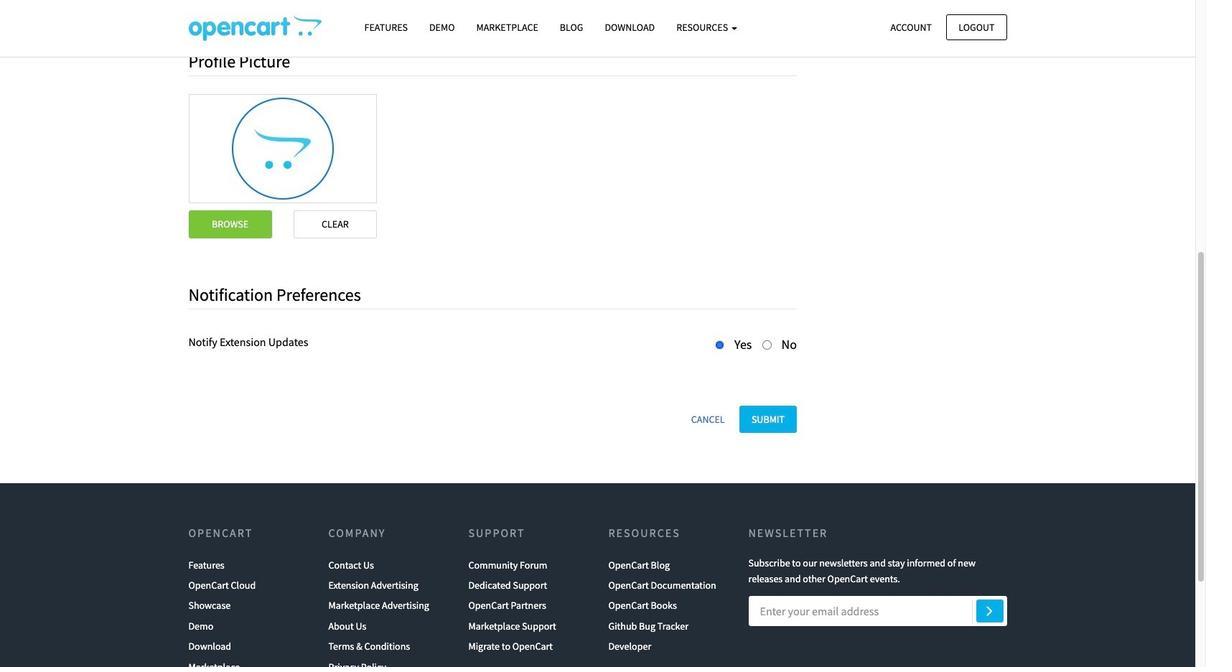 Task type: vqa. For each thing, say whether or not it's contained in the screenshot.
newsletters
no



Task type: locate. For each thing, give the bounding box(es) containing it.
account edit image
[[189, 15, 321, 41]]

None radio
[[715, 341, 725, 350]]

None radio
[[762, 341, 772, 350]]



Task type: describe. For each thing, give the bounding box(es) containing it.
angle right image
[[987, 602, 993, 619]]

Enter your email address text field
[[749, 596, 1007, 626]]



